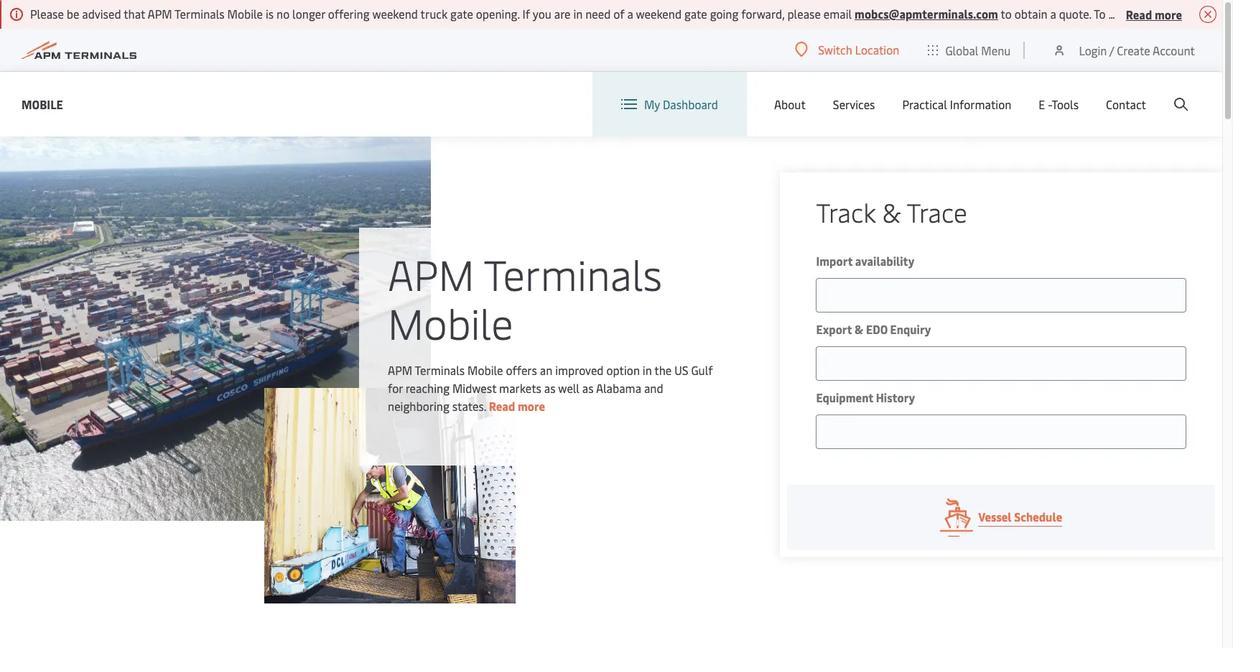 Task type: describe. For each thing, give the bounding box(es) containing it.
vessel schedule link
[[788, 485, 1216, 550]]

is
[[266, 6, 274, 22]]

switch location
[[818, 42, 900, 57]]

login / create account link
[[1053, 29, 1195, 71]]

receive
[[1109, 6, 1145, 22]]

menu
[[982, 42, 1011, 58]]

longer
[[292, 6, 325, 22]]

information
[[950, 96, 1012, 112]]

truck
[[421, 6, 448, 22]]

location
[[855, 42, 900, 57]]

forward,
[[742, 6, 785, 22]]

dashboard
[[663, 96, 718, 112]]

edo
[[866, 321, 888, 337]]

states.
[[452, 398, 486, 414]]

2 weekend from the left
[[636, 6, 682, 22]]

offering
[[328, 6, 370, 22]]

switch location button
[[795, 42, 900, 57]]

mobile inside apm terminals mobile offers an improved option in the us gulf for reaching midwest markets as well as alabama and neighboring states.
[[468, 362, 503, 378]]

opening.
[[476, 6, 520, 22]]

equipment history
[[816, 389, 915, 405]]

login / create account
[[1079, 42, 1195, 58]]

well
[[558, 380, 580, 396]]

practical information button
[[903, 72, 1012, 136]]

mobcs@apmterminals.com link
[[855, 6, 999, 22]]

please
[[788, 6, 821, 22]]

apm for apm terminals mobile offers an improved option in the us gulf for reaching midwest markets as well as alabama and neighboring states.
[[388, 362, 412, 378]]

future
[[1148, 6, 1180, 22]]

equipment
[[816, 389, 874, 405]]

vessel
[[979, 509, 1012, 524]]

track & trace
[[816, 194, 968, 229]]

the
[[655, 362, 672, 378]]

alerts
[[1183, 6, 1214, 22]]

xin da yang zhou  docked at apm terminals mobile image
[[0, 136, 431, 521]]

apm terminals mobile
[[388, 245, 663, 351]]

reaching
[[406, 380, 450, 396]]

no
[[277, 6, 290, 22]]

1 a from the left
[[628, 6, 634, 22]]

switch
[[818, 42, 853, 57]]

mobile secondary image
[[265, 388, 516, 603]]

my dashboard
[[644, 96, 718, 112]]

option
[[607, 362, 640, 378]]

0 vertical spatial apm
[[148, 6, 172, 22]]

to
[[1001, 6, 1012, 22]]

apm terminals mobile offers an improved option in the us gulf for reaching midwest markets as well as alabama and neighboring states.
[[388, 362, 713, 414]]

tools
[[1052, 96, 1079, 112]]

mobile inside apm terminals mobile
[[388, 294, 513, 351]]

of
[[614, 6, 625, 22]]

import availability
[[816, 253, 915, 269]]

1 as from the left
[[544, 380, 556, 396]]

login
[[1079, 42, 1107, 58]]

via
[[1216, 6, 1231, 22]]

trace
[[907, 194, 968, 229]]

neighboring
[[388, 398, 450, 414]]

enquiry
[[890, 321, 931, 337]]

/
[[1110, 42, 1115, 58]]

please
[[30, 6, 64, 22]]

my dashboard button
[[621, 72, 718, 136]]

2 gate from the left
[[685, 6, 707, 22]]

be
[[67, 6, 79, 22]]

contact
[[1106, 96, 1147, 112]]

advised
[[82, 6, 121, 22]]

for
[[388, 380, 403, 396]]

2 as from the left
[[582, 380, 594, 396]]

export & edo enquiry
[[816, 321, 931, 337]]

about button
[[774, 72, 806, 136]]

offers
[[506, 362, 537, 378]]

global menu
[[946, 42, 1011, 58]]

terminals for apm terminals mobile
[[484, 245, 663, 302]]

0 vertical spatial terminals
[[175, 6, 225, 22]]



Task type: locate. For each thing, give the bounding box(es) containing it.
track
[[816, 194, 876, 229]]

vessel schedule
[[979, 509, 1063, 524]]

more left "alerts"
[[1155, 6, 1183, 22]]

read more up login / create account at the top of the page
[[1126, 6, 1183, 22]]

need
[[586, 6, 611, 22]]

read up login / create account at the top of the page
[[1126, 6, 1153, 22]]

you
[[533, 6, 552, 22]]

please be advised that apm terminals mobile is no longer offering weekend truck gate opening. if you are in need of a weekend gate going forward, please email mobcs@apmterminals.com to obtain a quote. to receive future alerts via 
[[30, 6, 1234, 22]]

create
[[1117, 42, 1151, 58]]

1 horizontal spatial read more
[[1126, 6, 1183, 22]]

practical
[[903, 96, 947, 112]]

read
[[1126, 6, 1153, 22], [489, 398, 515, 414]]

history
[[876, 389, 915, 405]]

0 vertical spatial &
[[883, 194, 901, 229]]

midwest
[[453, 380, 497, 396]]

gulf
[[691, 362, 713, 378]]

1 vertical spatial apm
[[388, 245, 475, 302]]

& for edo
[[855, 321, 864, 337]]

in inside apm terminals mobile offers an improved option in the us gulf for reaching midwest markets as well as alabama and neighboring states.
[[643, 362, 652, 378]]

about
[[774, 96, 806, 112]]

if
[[523, 6, 530, 22]]

weekend right of at the top of the page
[[636, 6, 682, 22]]

email
[[824, 6, 852, 22]]

read more link
[[489, 398, 545, 414]]

1 vertical spatial more
[[518, 398, 545, 414]]

e -tools button
[[1039, 72, 1079, 136]]

weekend
[[372, 6, 418, 22], [636, 6, 682, 22]]

improved
[[555, 362, 604, 378]]

2 vertical spatial apm
[[388, 362, 412, 378]]

terminals for apm terminals mobile offers an improved option in the us gulf for reaching midwest markets as well as alabama and neighboring states.
[[415, 362, 465, 378]]

in
[[574, 6, 583, 22], [643, 362, 652, 378]]

availability
[[855, 253, 915, 269]]

markets
[[499, 380, 542, 396]]

0 horizontal spatial &
[[855, 321, 864, 337]]

1 gate from the left
[[451, 6, 473, 22]]

are
[[554, 6, 571, 22]]

terminals
[[175, 6, 225, 22], [484, 245, 663, 302], [415, 362, 465, 378]]

-
[[1048, 96, 1052, 112]]

going
[[710, 6, 739, 22]]

0 horizontal spatial gate
[[451, 6, 473, 22]]

0 vertical spatial read more
[[1126, 6, 1183, 22]]

a
[[628, 6, 634, 22], [1051, 6, 1057, 22]]

&
[[883, 194, 901, 229], [855, 321, 864, 337]]

my
[[644, 96, 660, 112]]

read more for read more link
[[489, 398, 545, 414]]

contact button
[[1106, 72, 1147, 136]]

mobcs@apmterminals.com
[[855, 6, 999, 22]]

e
[[1039, 96, 1046, 112]]

schedule
[[1015, 509, 1063, 524]]

in right are
[[574, 6, 583, 22]]

0 vertical spatial read
[[1126, 6, 1153, 22]]

read for "read more" button
[[1126, 6, 1153, 22]]

in left the
[[643, 362, 652, 378]]

as
[[544, 380, 556, 396], [582, 380, 594, 396]]

1 horizontal spatial as
[[582, 380, 594, 396]]

weekend left truck
[[372, 6, 418, 22]]

obtain
[[1015, 6, 1048, 22]]

gate
[[451, 6, 473, 22], [685, 6, 707, 22]]

1 horizontal spatial read
[[1126, 6, 1153, 22]]

more for read more link
[[518, 398, 545, 414]]

0 horizontal spatial terminals
[[175, 6, 225, 22]]

global
[[946, 42, 979, 58]]

apm for apm terminals mobile
[[388, 245, 475, 302]]

1 weekend from the left
[[372, 6, 418, 22]]

0 horizontal spatial in
[[574, 6, 583, 22]]

read for read more link
[[489, 398, 515, 414]]

e -tools
[[1039, 96, 1079, 112]]

import
[[816, 253, 853, 269]]

terminals inside apm terminals mobile offers an improved option in the us gulf for reaching midwest markets as well as alabama and neighboring states.
[[415, 362, 465, 378]]

1 horizontal spatial in
[[643, 362, 652, 378]]

gate right truck
[[451, 6, 473, 22]]

1 vertical spatial terminals
[[484, 245, 663, 302]]

1 vertical spatial &
[[855, 321, 864, 337]]

services
[[833, 96, 875, 112]]

2 horizontal spatial terminals
[[484, 245, 663, 302]]

0 horizontal spatial more
[[518, 398, 545, 414]]

read more down markets at left bottom
[[489, 398, 545, 414]]

apm inside apm terminals mobile offers an improved option in the us gulf for reaching midwest markets as well as alabama and neighboring states.
[[388, 362, 412, 378]]

as down an
[[544, 380, 556, 396]]

1 horizontal spatial a
[[1051, 6, 1057, 22]]

more for "read more" button
[[1155, 6, 1183, 22]]

2 a from the left
[[1051, 6, 1057, 22]]

services button
[[833, 72, 875, 136]]

quote. to
[[1059, 6, 1106, 22]]

read more for "read more" button
[[1126, 6, 1183, 22]]

1 vertical spatial read more
[[489, 398, 545, 414]]

global menu button
[[914, 28, 1025, 71]]

apm
[[148, 6, 172, 22], [388, 245, 475, 302], [388, 362, 412, 378]]

an
[[540, 362, 553, 378]]

& left "trace"
[[883, 194, 901, 229]]

1 horizontal spatial more
[[1155, 6, 1183, 22]]

gate left the 'going'
[[685, 6, 707, 22]]

terminals inside apm terminals mobile
[[484, 245, 663, 302]]

1 horizontal spatial gate
[[685, 6, 707, 22]]

mobile
[[227, 6, 263, 22], [22, 96, 63, 112], [388, 294, 513, 351], [468, 362, 503, 378]]

a right obtain
[[1051, 6, 1057, 22]]

2 vertical spatial terminals
[[415, 362, 465, 378]]

0 vertical spatial in
[[574, 6, 583, 22]]

read down markets at left bottom
[[489, 398, 515, 414]]

1 vertical spatial read
[[489, 398, 515, 414]]

export
[[816, 321, 852, 337]]

0 vertical spatial more
[[1155, 6, 1183, 22]]

read more
[[1126, 6, 1183, 22], [489, 398, 545, 414]]

1 vertical spatial in
[[643, 362, 652, 378]]

and
[[644, 380, 664, 396]]

alabama
[[596, 380, 642, 396]]

more down markets at left bottom
[[518, 398, 545, 414]]

0 horizontal spatial as
[[544, 380, 556, 396]]

read more button
[[1126, 5, 1183, 23]]

more inside "read more" button
[[1155, 6, 1183, 22]]

apm inside apm terminals mobile
[[388, 245, 475, 302]]

a right of at the top of the page
[[628, 6, 634, 22]]

that
[[124, 6, 145, 22]]

0 horizontal spatial read more
[[489, 398, 545, 414]]

1 horizontal spatial &
[[883, 194, 901, 229]]

practical information
[[903, 96, 1012, 112]]

as right 'well'
[[582, 380, 594, 396]]

1 horizontal spatial terminals
[[415, 362, 465, 378]]

0 horizontal spatial a
[[628, 6, 634, 22]]

mobile link
[[22, 95, 63, 113]]

us
[[675, 362, 689, 378]]

close alert image
[[1200, 6, 1217, 23]]

1 horizontal spatial weekend
[[636, 6, 682, 22]]

& left edo
[[855, 321, 864, 337]]

0 horizontal spatial read
[[489, 398, 515, 414]]

account
[[1153, 42, 1195, 58]]

read inside "read more" button
[[1126, 6, 1153, 22]]

& for trace
[[883, 194, 901, 229]]

0 horizontal spatial weekend
[[372, 6, 418, 22]]



Task type: vqa. For each thing, say whether or not it's contained in the screenshot.
Login / Create Account link
yes



